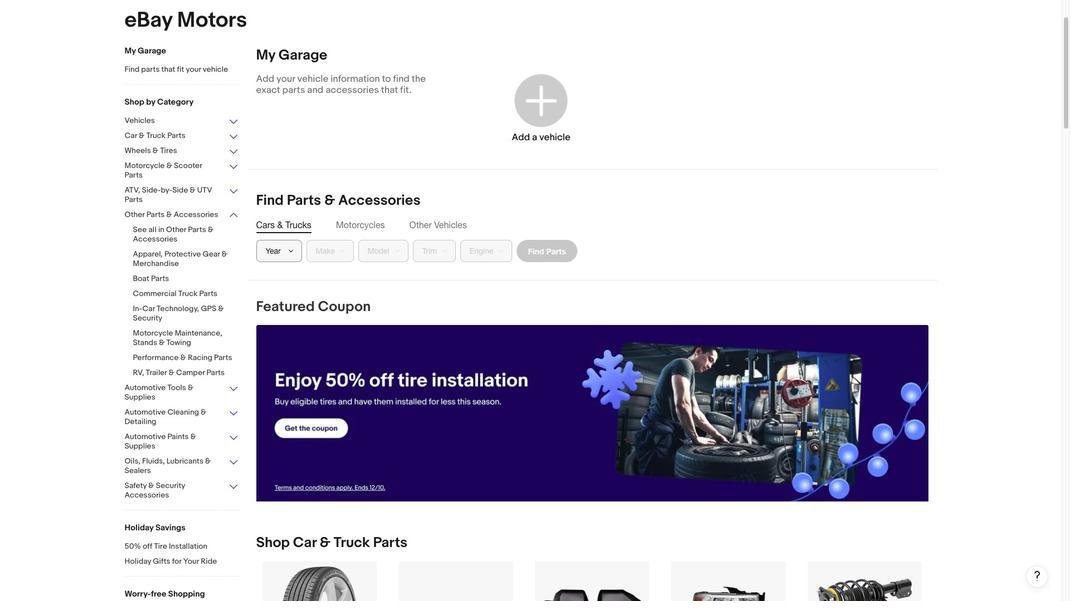 Task type: describe. For each thing, give the bounding box(es) containing it.
car & truck parts button
[[125, 131, 239, 142]]

2 horizontal spatial other
[[409, 220, 432, 230]]

vehicle for add a vehicle
[[539, 132, 570, 143]]

cars
[[256, 220, 275, 230]]

add your vehicle information to find the exact parts and accessories that fit.
[[256, 74, 426, 96]]

worry-
[[125, 590, 151, 600]]

racing
[[188, 353, 212, 363]]

motorcycles
[[336, 220, 385, 230]]

add for add your vehicle information to find the exact parts and accessories that fit.
[[256, 74, 274, 85]]

cleaning
[[167, 408, 199, 417]]

maintenance,
[[175, 329, 222, 338]]

vehicles car & truck parts wheels & tires motorcycle & scooter parts atv, side-by-side & utv parts other parts & accessories see all in other parts & accessories apparel, protective gear & merchandise boat parts commercial truck parts in-car technology, gps & security motorcycle maintenance, stands & towing performance & racing parts rv, trailer & camper parts automotive tools & supplies automotive cleaning & detailing automotive paints & supplies oils, fluids, lubricants & sealers safety & security accessories
[[125, 116, 232, 500]]

off
[[143, 542, 152, 552]]

trucks
[[285, 220, 311, 230]]

protective
[[164, 250, 201, 259]]

apparel,
[[133, 250, 163, 259]]

featured coupon
[[256, 299, 371, 316]]

trailer
[[146, 368, 167, 378]]

the
[[412, 74, 426, 85]]

1 automotive from the top
[[125, 383, 166, 393]]

1 horizontal spatial other
[[166, 225, 186, 235]]

parts inside the find parts button
[[546, 247, 566, 256]]

holiday inside "50% off tire installation holiday gifts for your ride"
[[125, 557, 151, 567]]

exact
[[256, 85, 280, 96]]

0 horizontal spatial vehicle
[[203, 65, 228, 74]]

automotive tools & supplies button
[[125, 383, 239, 403]]

vehicles button
[[125, 116, 239, 127]]

tires
[[160, 146, 177, 155]]

0 horizontal spatial that
[[161, 65, 175, 74]]

see all in other parts & accessories link
[[133, 225, 247, 245]]

side-
[[142, 186, 161, 195]]

information
[[331, 74, 380, 85]]

tire
[[154, 542, 167, 552]]

your
[[183, 557, 199, 567]]

category
[[157, 97, 194, 108]]

0 vertical spatial motorcycle
[[125, 161, 165, 171]]

truck for vehicles
[[146, 131, 166, 140]]

find parts & accessories
[[256, 192, 420, 210]]

paints
[[167, 432, 189, 442]]

shop for shop by category
[[125, 97, 144, 108]]

fit.
[[400, 85, 412, 96]]

holiday savings
[[125, 523, 186, 534]]

0 horizontal spatial my garage
[[125, 46, 166, 56]]

oils, fluids, lubricants & sealers button
[[125, 457, 239, 477]]

camper
[[176, 368, 205, 378]]

help, opens dialogs image
[[1032, 571, 1043, 582]]

accessories
[[326, 85, 379, 96]]

2 supplies from the top
[[125, 442, 155, 451]]

accessories up motorcycles
[[338, 192, 420, 210]]

sealers
[[125, 466, 151, 476]]

lubricants
[[167, 457, 203, 466]]

see
[[133, 225, 147, 235]]

other vehicles
[[409, 220, 467, 230]]

other parts & accessories button
[[125, 210, 239, 221]]

main content containing my garage
[[247, 47, 1048, 602]]

safety & security accessories button
[[125, 482, 239, 502]]

1 horizontal spatial truck
[[178, 289, 198, 299]]

gps
[[201, 304, 216, 314]]

accessories down sealers
[[125, 491, 169, 500]]

0 vertical spatial parts
[[141, 65, 160, 74]]

truck for shop
[[334, 535, 370, 552]]

and
[[307, 85, 323, 96]]

featured
[[256, 299, 315, 316]]

50% off tire installation holiday gifts for your ride
[[125, 542, 217, 567]]

enjoy 50% off tire installation image
[[256, 325, 928, 502]]

shop for shop car & truck parts
[[256, 535, 290, 552]]

accessories up apparel,
[[133, 235, 177, 244]]

cars & trucks
[[256, 220, 311, 230]]

commercial truck parts link
[[133, 289, 247, 300]]

atv,
[[125, 186, 140, 195]]

1 vertical spatial motorcycle
[[133, 329, 173, 338]]

ride
[[201, 557, 217, 567]]

none text field inside main content
[[256, 325, 928, 503]]

1 vertical spatial car
[[142, 304, 155, 314]]

scooter
[[174, 161, 202, 171]]

find parts button
[[516, 240, 578, 262]]

merchandise
[[133, 259, 179, 269]]

atv, side-by-side & utv parts button
[[125, 186, 239, 206]]

50% off tire installation link
[[125, 542, 239, 553]]

0 horizontal spatial my
[[125, 46, 136, 56]]

wheels
[[125, 146, 151, 155]]

shop car & truck parts
[[256, 535, 407, 552]]

fit
[[177, 65, 184, 74]]

savings
[[155, 523, 186, 534]]

to
[[382, 74, 391, 85]]

free
[[151, 590, 166, 600]]

wheels & tires button
[[125, 146, 239, 157]]

installation
[[169, 542, 207, 552]]

by-
[[161, 186, 172, 195]]

accessories up the see all in other parts & accessories link
[[174, 210, 218, 220]]

2 automotive from the top
[[125, 408, 166, 417]]

towing
[[166, 338, 191, 348]]

1 vertical spatial security
[[156, 482, 185, 491]]

side
[[172, 186, 188, 195]]



Task type: vqa. For each thing, say whether or not it's contained in the screenshot.
GIFT
no



Task type: locate. For each thing, give the bounding box(es) containing it.
1 vertical spatial add
[[512, 132, 530, 143]]

motorcycle up "performance"
[[133, 329, 173, 338]]

truck inside main content
[[334, 535, 370, 552]]

automotive cleaning & detailing button
[[125, 408, 239, 428]]

vehicle inside add your vehicle information to find the exact parts and accessories that fit.
[[297, 74, 328, 85]]

vehicles inside vehicles car & truck parts wheels & tires motorcycle & scooter parts atv, side-by-side & utv parts other parts & accessories see all in other parts & accessories apparel, protective gear & merchandise boat parts commercial truck parts in-car technology, gps & security motorcycle maintenance, stands & towing performance & racing parts rv, trailer & camper parts automotive tools & supplies automotive cleaning & detailing automotive paints & supplies oils, fluids, lubricants & sealers safety & security accessories
[[125, 116, 155, 125]]

1 vertical spatial shop
[[256, 535, 290, 552]]

0 horizontal spatial garage
[[138, 46, 166, 56]]

2 holiday from the top
[[125, 557, 151, 567]]

automotive left cleaning
[[125, 408, 166, 417]]

automotive down detailing at the left bottom of the page
[[125, 432, 166, 442]]

ebay
[[125, 7, 172, 33]]

security down "oils, fluids, lubricants & sealers" dropdown button
[[156, 482, 185, 491]]

find for find parts that fit your vehicle
[[125, 65, 139, 74]]

motors
[[177, 7, 247, 33]]

in-
[[133, 304, 142, 314]]

boat parts link
[[133, 274, 247, 285]]

utv
[[197, 186, 212, 195]]

0 vertical spatial vehicles
[[125, 116, 155, 125]]

parts left the fit
[[141, 65, 160, 74]]

0 horizontal spatial your
[[186, 65, 201, 74]]

vehicle inside button
[[539, 132, 570, 143]]

security up stands
[[133, 314, 162, 323]]

your inside find parts that fit your vehicle link
[[186, 65, 201, 74]]

tab list
[[256, 219, 928, 231]]

boat
[[133, 274, 149, 284]]

parts left and
[[282, 85, 305, 96]]

oils,
[[125, 457, 140, 466]]

stands
[[133, 338, 157, 348]]

1 vertical spatial truck
[[178, 289, 198, 299]]

vehicle
[[203, 65, 228, 74], [297, 74, 328, 85], [539, 132, 570, 143]]

add left and
[[256, 74, 274, 85]]

1 horizontal spatial your
[[276, 74, 295, 85]]

motorcycle down wheels
[[125, 161, 165, 171]]

0 horizontal spatial car
[[125, 131, 137, 140]]

parts inside add your vehicle information to find the exact parts and accessories that fit.
[[282, 85, 305, 96]]

0 horizontal spatial find
[[125, 65, 139, 74]]

your inside add your vehicle information to find the exact parts and accessories that fit.
[[276, 74, 295, 85]]

2 vertical spatial find
[[528, 247, 544, 256]]

your left and
[[276, 74, 295, 85]]

find parts
[[528, 247, 566, 256]]

0 vertical spatial holiday
[[125, 523, 154, 534]]

0 vertical spatial truck
[[146, 131, 166, 140]]

0 vertical spatial find
[[125, 65, 139, 74]]

0 horizontal spatial other
[[125, 210, 145, 220]]

1 supplies from the top
[[125, 393, 155, 402]]

add inside button
[[512, 132, 530, 143]]

garage up find parts that fit your vehicle
[[138, 46, 166, 56]]

in
[[158, 225, 164, 235]]

my garage up exact
[[256, 47, 327, 64]]

holiday
[[125, 523, 154, 534], [125, 557, 151, 567]]

0 vertical spatial automotive
[[125, 383, 166, 393]]

find for find parts
[[528, 247, 544, 256]]

add inside add your vehicle information to find the exact parts and accessories that fit.
[[256, 74, 274, 85]]

that left fit.
[[381, 85, 398, 96]]

motorcycle maintenance, stands & towing link
[[133, 329, 247, 349]]

vehicle for add your vehicle information to find the exact parts and accessories that fit.
[[297, 74, 328, 85]]

car
[[125, 131, 137, 140], [142, 304, 155, 314], [293, 535, 316, 552]]

1 holiday from the top
[[125, 523, 154, 534]]

supplies
[[125, 393, 155, 402], [125, 442, 155, 451]]

parts
[[167, 131, 185, 140], [125, 171, 143, 180], [287, 192, 321, 210], [125, 195, 143, 205], [146, 210, 165, 220], [188, 225, 206, 235], [546, 247, 566, 256], [151, 274, 169, 284], [199, 289, 217, 299], [214, 353, 232, 363], [207, 368, 225, 378], [373, 535, 407, 552]]

performance & racing parts link
[[133, 353, 247, 364]]

2 horizontal spatial find
[[528, 247, 544, 256]]

None text field
[[256, 325, 928, 503]]

rv,
[[133, 368, 144, 378]]

gear
[[203, 250, 220, 259]]

0 vertical spatial shop
[[125, 97, 144, 108]]

your right the fit
[[186, 65, 201, 74]]

garage
[[138, 46, 166, 56], [279, 47, 327, 64]]

tools
[[167, 383, 186, 393]]

2 horizontal spatial car
[[293, 535, 316, 552]]

safety
[[125, 482, 147, 491]]

1 horizontal spatial vehicle
[[297, 74, 328, 85]]

1 vertical spatial find
[[256, 192, 284, 210]]

add for add a vehicle
[[512, 132, 530, 143]]

fluids,
[[142, 457, 165, 466]]

1 horizontal spatial add
[[512, 132, 530, 143]]

2 vertical spatial automotive
[[125, 432, 166, 442]]

1 horizontal spatial that
[[381, 85, 398, 96]]

1 horizontal spatial find
[[256, 192, 284, 210]]

add a vehicle button
[[472, 58, 610, 158]]

1 vertical spatial supplies
[[125, 442, 155, 451]]

2 vertical spatial car
[[293, 535, 316, 552]]

50%
[[125, 542, 141, 552]]

0 vertical spatial add
[[256, 74, 274, 85]]

my garage down the ebay
[[125, 46, 166, 56]]

rv, trailer & camper parts link
[[133, 368, 247, 379]]

add left a
[[512, 132, 530, 143]]

0 vertical spatial that
[[161, 65, 175, 74]]

supplies up oils,
[[125, 442, 155, 451]]

motorcycle & scooter parts button
[[125, 161, 239, 181]]

2 horizontal spatial vehicle
[[539, 132, 570, 143]]

holiday up "50%"
[[125, 523, 154, 534]]

commercial
[[133, 289, 177, 299]]

your
[[186, 65, 201, 74], [276, 74, 295, 85]]

find for find parts & accessories
[[256, 192, 284, 210]]

parts
[[141, 65, 160, 74], [282, 85, 305, 96]]

vehicle left "information"
[[297, 74, 328, 85]]

for
[[172, 557, 181, 567]]

holiday down "50%"
[[125, 557, 151, 567]]

detailing
[[125, 417, 156, 427]]

garage up and
[[279, 47, 327, 64]]

1 horizontal spatial my
[[256, 47, 275, 64]]

2 horizontal spatial truck
[[334, 535, 370, 552]]

3 automotive from the top
[[125, 432, 166, 442]]

automotive paints & supplies button
[[125, 432, 239, 453]]

that
[[161, 65, 175, 74], [381, 85, 398, 96]]

0 vertical spatial car
[[125, 131, 137, 140]]

tab list inside main content
[[256, 219, 928, 231]]

1 horizontal spatial my garage
[[256, 47, 327, 64]]

supplies up detailing at the left bottom of the page
[[125, 393, 155, 402]]

0 horizontal spatial truck
[[146, 131, 166, 140]]

apparel, protective gear & merchandise link
[[133, 250, 247, 270]]

1 vertical spatial automotive
[[125, 408, 166, 417]]

that inside add your vehicle information to find the exact parts and accessories that fit.
[[381, 85, 398, 96]]

performance
[[133, 353, 179, 363]]

automotive down rv,
[[125, 383, 166, 393]]

my
[[125, 46, 136, 56], [256, 47, 275, 64]]

car for vehicles
[[125, 131, 137, 140]]

tab list containing cars & trucks
[[256, 219, 928, 231]]

that left the fit
[[161, 65, 175, 74]]

find inside button
[[528, 247, 544, 256]]

1 vertical spatial that
[[381, 85, 398, 96]]

1 horizontal spatial car
[[142, 304, 155, 314]]

add a vehicle image
[[512, 71, 570, 130]]

0 vertical spatial supplies
[[125, 393, 155, 402]]

vehicles inside main content
[[434, 220, 467, 230]]

vehicle right the fit
[[203, 65, 228, 74]]

security
[[133, 314, 162, 323], [156, 482, 185, 491]]

ebay motors
[[125, 7, 247, 33]]

shop
[[125, 97, 144, 108], [256, 535, 290, 552]]

shop by category
[[125, 97, 194, 108]]

0 horizontal spatial add
[[256, 74, 274, 85]]

1 vertical spatial parts
[[282, 85, 305, 96]]

motorcycle
[[125, 161, 165, 171], [133, 329, 173, 338]]

in-car technology, gps & security link
[[133, 304, 247, 324]]

by
[[146, 97, 155, 108]]

all
[[148, 225, 157, 235]]

1 horizontal spatial vehicles
[[434, 220, 467, 230]]

add a vehicle
[[512, 132, 570, 143]]

0 vertical spatial security
[[133, 314, 162, 323]]

2 vertical spatial truck
[[334, 535, 370, 552]]

0 horizontal spatial shop
[[125, 97, 144, 108]]

find
[[125, 65, 139, 74], [256, 192, 284, 210], [528, 247, 544, 256]]

automotive
[[125, 383, 166, 393], [125, 408, 166, 417], [125, 432, 166, 442]]

my down the ebay
[[125, 46, 136, 56]]

vehicle right a
[[539, 132, 570, 143]]

main content
[[247, 47, 1048, 602]]

&
[[139, 131, 145, 140], [153, 146, 158, 155], [166, 161, 172, 171], [190, 186, 195, 195], [324, 192, 335, 210], [166, 210, 172, 220], [277, 220, 283, 230], [208, 225, 214, 235], [222, 250, 227, 259], [218, 304, 224, 314], [159, 338, 165, 348], [180, 353, 186, 363], [169, 368, 174, 378], [188, 383, 194, 393], [201, 408, 206, 417], [190, 432, 196, 442], [205, 457, 211, 466], [148, 482, 154, 491], [320, 535, 330, 552]]

car for shop
[[293, 535, 316, 552]]

technology,
[[157, 304, 199, 314]]

shop inside main content
[[256, 535, 290, 552]]

0 horizontal spatial parts
[[141, 65, 160, 74]]

my garage
[[125, 46, 166, 56], [256, 47, 327, 64]]

car inside main content
[[293, 535, 316, 552]]

find
[[393, 74, 410, 85]]

1 horizontal spatial shop
[[256, 535, 290, 552]]

1 horizontal spatial garage
[[279, 47, 327, 64]]

1 vertical spatial vehicles
[[434, 220, 467, 230]]

0 horizontal spatial vehicles
[[125, 116, 155, 125]]

1 horizontal spatial parts
[[282, 85, 305, 96]]

worry-free shopping
[[125, 590, 205, 600]]

shopping
[[168, 590, 205, 600]]

my up exact
[[256, 47, 275, 64]]

a
[[532, 132, 537, 143]]

holiday gifts for your ride link
[[125, 557, 239, 568]]

1 vertical spatial holiday
[[125, 557, 151, 567]]

gifts
[[153, 557, 170, 567]]

vehicles
[[125, 116, 155, 125], [434, 220, 467, 230]]



